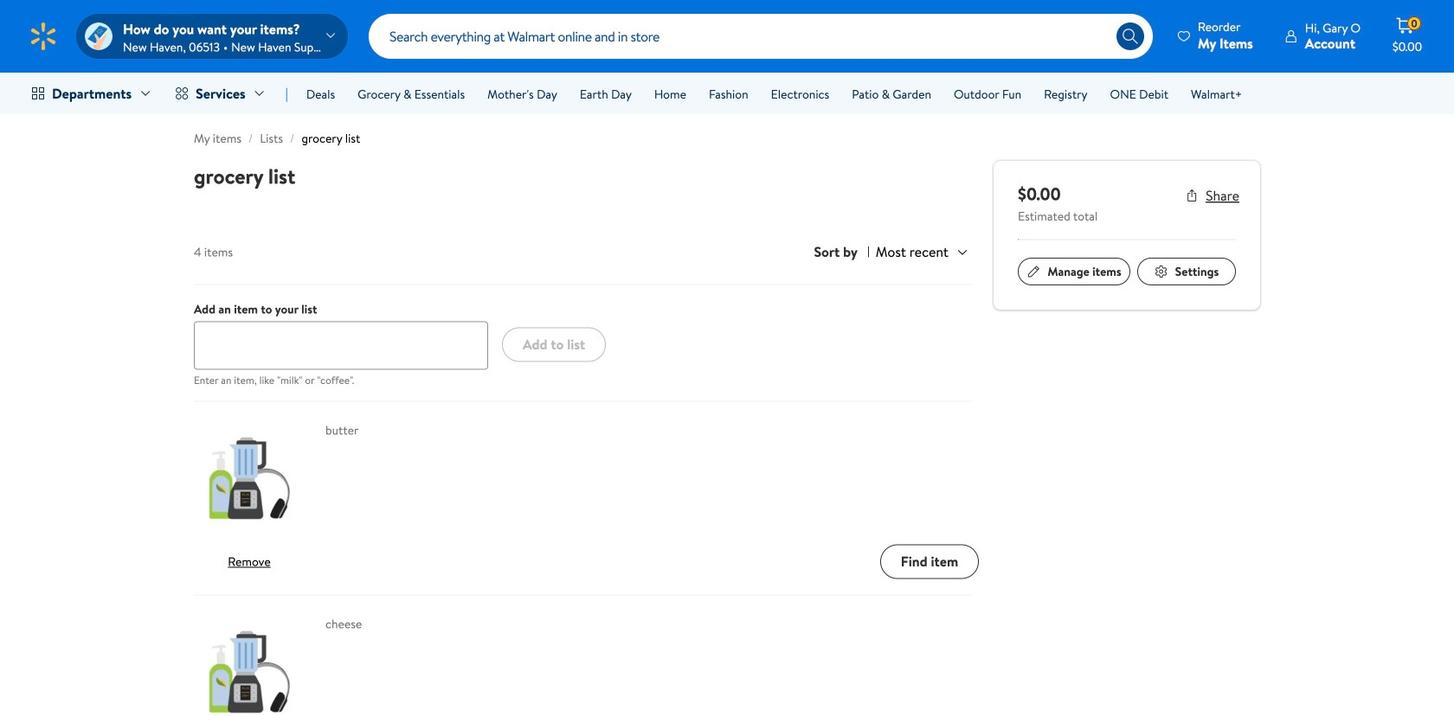 Task type: locate. For each thing, give the bounding box(es) containing it.
Search search field
[[369, 14, 1153, 59]]

None text field
[[194, 322, 488, 370]]

walmart homepage image
[[28, 21, 59, 52]]

 image
[[85, 23, 113, 50]]

Walmart Site-Wide search field
[[369, 14, 1153, 59]]



Task type: describe. For each thing, give the bounding box(es) containing it.
search icon image
[[1122, 28, 1139, 45]]



Task type: vqa. For each thing, say whether or not it's contained in the screenshot.
 image
yes



